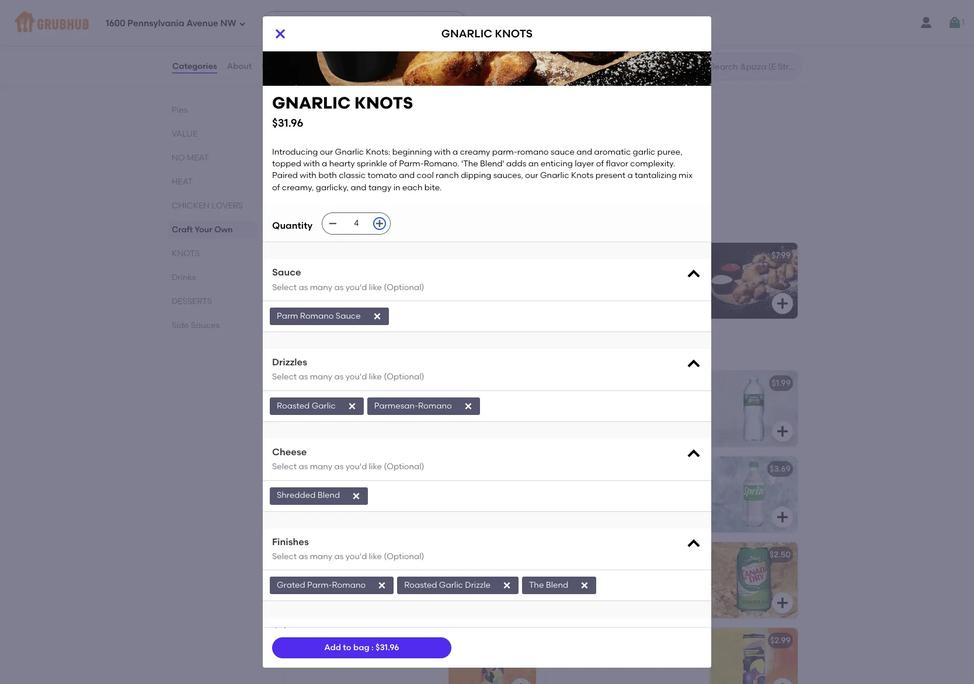 Task type: locate. For each thing, give the bounding box(es) containing it.
$31.96
[[272, 116, 303, 130], [376, 643, 399, 653]]

1 vertical spatial own
[[214, 225, 233, 235]]

romano
[[300, 311, 334, 321], [418, 401, 452, 411], [332, 581, 366, 591]]

many for finishes
[[310, 552, 333, 562]]

0 horizontal spatial own
[[214, 225, 233, 235]]

1 vertical spatial roasted
[[404, 581, 437, 591]]

you'd inside sauce select as many as you'd like (optional)
[[346, 283, 367, 292]]

0 vertical spatial craft
[[282, 88, 314, 103]]

both
[[318, 171, 337, 181]]

your for by
[[320, 140, 343, 150]]

1 horizontal spatial own
[[347, 88, 375, 103]]

bottled inside bottled fanta orange button
[[291, 550, 329, 560]]

about
[[227, 61, 252, 71]]

1 vertical spatial garlic
[[439, 581, 463, 591]]

own
[[346, 123, 368, 133], [345, 140, 367, 150]]

3 select from the top
[[272, 462, 297, 472]]

many up parm romano sauce
[[310, 283, 333, 292]]

0 horizontal spatial gnarlic knots
[[442, 27, 533, 41]]

1 vertical spatial parm-
[[307, 581, 332, 591]]

parm
[[277, 311, 298, 321]]

1 vertical spatial romano
[[418, 401, 452, 411]]

1 select from the top
[[272, 283, 297, 292]]

1 you'd from the top
[[346, 283, 367, 292]]

sauce down sauce select as many as you'd like (optional)
[[336, 311, 361, 321]]

the
[[529, 581, 544, 591]]

vegan knots image
[[449, 243, 536, 319]]

select for sauce
[[272, 283, 297, 292]]

roasted for roasted garlic drizzle
[[404, 581, 437, 591]]

romano for parmesan-
[[418, 401, 452, 411]]

below
[[291, 152, 320, 162]]

select down the finishes
[[272, 552, 297, 562]]

an
[[529, 159, 539, 169]]

with up creamy,
[[300, 171, 317, 181]]

1 vertical spatial and
[[399, 171, 415, 181]]

own inside craft your own by clicking below to add or remove toppings
[[345, 140, 367, 150]]

and down classic
[[351, 183, 367, 193]]

complexity.
[[631, 159, 676, 169]]

dirty bird image
[[449, 0, 536, 64]]

3 many from the top
[[310, 462, 333, 472]]

4 like from the top
[[369, 552, 382, 562]]

garlic
[[633, 147, 656, 157]]

1 horizontal spatial sauce
[[336, 311, 361, 321]]

0 horizontal spatial sauce
[[272, 267, 301, 278]]

to
[[343, 643, 351, 653]]

2 $7.99 from the left
[[772, 251, 791, 261]]

hearty
[[329, 159, 355, 169]]

remove
[[370, 152, 404, 162]]

1 vertical spatial your
[[195, 225, 212, 235]]

1 horizontal spatial gnarlic
[[540, 171, 569, 181]]

like for drizzles
[[369, 372, 382, 382]]

0 horizontal spatial garlic
[[312, 401, 336, 411]]

many up shredded blend
[[310, 462, 333, 472]]

blend down bottled coke at the bottom left
[[318, 491, 340, 501]]

avenue
[[187, 18, 218, 28]]

1 horizontal spatial roasted
[[404, 581, 437, 591]]

no
[[172, 153, 185, 163]]

our down the an
[[525, 171, 538, 181]]

1 vertical spatial bottled
[[291, 550, 329, 560]]

0 horizontal spatial blend
[[318, 491, 340, 501]]

other
[[272, 627, 299, 638]]

(optional) inside sauce select as many as you'd like (optional)
[[384, 283, 424, 292]]

1 vertical spatial your
[[320, 140, 343, 150]]

1 vertical spatial craft
[[172, 225, 193, 235]]

craft for craft your own by clicking below to add or remove toppings
[[291, 140, 318, 150]]

your
[[317, 88, 344, 103], [195, 225, 212, 235]]

select inside cheese select as many as you'd like (optional)
[[272, 462, 297, 472]]

garlic
[[312, 401, 336, 411], [439, 581, 463, 591]]

2 vertical spatial and
[[351, 183, 367, 193]]

value
[[172, 129, 198, 139]]

0 horizontal spatial craft your own
[[172, 225, 233, 235]]

own left pizza
[[346, 123, 368, 133]]

as up shredded blend
[[334, 462, 344, 472]]

meat
[[187, 153, 209, 163]]

a up both
[[322, 159, 327, 169]]

0 horizontal spatial and
[[351, 183, 367, 193]]

shredded blend
[[277, 491, 340, 501]]

1 horizontal spatial $31.96
[[376, 643, 399, 653]]

gnarlic up hearty
[[335, 147, 364, 157]]

bottled spring water image
[[710, 371, 798, 447]]

our left "add"
[[320, 147, 333, 157]]

bottled sprite image
[[710, 457, 798, 533]]

1 vertical spatial $31.96
[[376, 643, 399, 653]]

0 vertical spatial our
[[320, 147, 333, 157]]

heat
[[172, 177, 193, 187]]

1 vertical spatial craft your own
[[172, 225, 233, 235]]

you'd for drizzles
[[346, 372, 367, 382]]

2 bottled from the top
[[291, 550, 329, 560]]

gnarlic inside gnarlic knots $31.96
[[272, 93, 351, 113]]

with left to
[[303, 159, 320, 169]]

4 you'd from the top
[[346, 552, 367, 562]]

smartwater 1l button
[[284, 371, 536, 447]]

0 vertical spatial parm-
[[399, 159, 424, 169]]

select down cheese
[[272, 462, 297, 472]]

select inside finishes select as many as you'd like (optional)
[[272, 552, 297, 562]]

craft your own
[[282, 88, 375, 103], [172, 225, 233, 235]]

2 craft from the top
[[291, 140, 318, 150]]

1 vertical spatial drinks
[[282, 344, 321, 358]]

1600 pennsylvania avenue nw
[[106, 18, 236, 28]]

0 vertical spatial and
[[577, 147, 593, 157]]

of right layer
[[596, 159, 604, 169]]

like inside cheese select as many as you'd like (optional)
[[369, 462, 382, 472]]

as down cheese
[[299, 462, 308, 472]]

parmesan-romano
[[374, 401, 452, 411]]

select for finishes
[[272, 552, 297, 562]]

a up romano.
[[453, 147, 458, 157]]

0 vertical spatial your
[[321, 123, 344, 133]]

1 like from the top
[[369, 283, 382, 292]]

2 horizontal spatial gnarlic
[[553, 251, 591, 261]]

about button
[[226, 46, 252, 88]]

bottled down cheese
[[291, 464, 329, 474]]

1 (optional) from the top
[[384, 283, 424, 292]]

0 horizontal spatial $7.99
[[510, 251, 529, 261]]

0 vertical spatial roasted
[[277, 401, 310, 411]]

chicken lovers tab
[[172, 200, 254, 212]]

like inside finishes select as many as you'd like (optional)
[[369, 552, 382, 562]]

$7.99 for gnarlic knots
[[772, 251, 791, 261]]

(optional) inside cheese select as many as you'd like (optional)
[[384, 462, 424, 472]]

1 vertical spatial with
[[303, 159, 320, 169]]

bottled
[[291, 464, 329, 474], [291, 550, 329, 560]]

$31.96 up "introducing"
[[272, 116, 303, 130]]

drizzle
[[465, 581, 491, 591]]

0 vertical spatial own
[[347, 88, 375, 103]]

0 horizontal spatial drinks
[[172, 273, 196, 283]]

grated parm-romano
[[277, 581, 366, 591]]

roasted left the drizzle
[[404, 581, 437, 591]]

1 horizontal spatial a
[[453, 147, 458, 157]]

0 vertical spatial own
[[346, 123, 368, 133]]

3 (optional) from the top
[[384, 462, 424, 472]]

3 like from the top
[[369, 462, 382, 472]]

you'd for cheese
[[346, 462, 367, 472]]

svg image
[[270, 18, 280, 27], [239, 20, 246, 27], [273, 27, 287, 41], [514, 169, 528, 183], [328, 219, 338, 228], [375, 219, 385, 228], [514, 297, 528, 311], [686, 356, 702, 373], [514, 425, 528, 439], [378, 582, 387, 591], [502, 582, 512, 591], [580, 582, 590, 591], [514, 597, 528, 611], [776, 597, 790, 611], [514, 682, 528, 685], [776, 682, 790, 685]]

your down chicken lovers
[[195, 225, 212, 235]]

craft down chicken
[[172, 225, 193, 235]]

pizza
[[370, 123, 394, 133]]

0 vertical spatial a
[[453, 147, 458, 157]]

of up the 'tomato'
[[389, 159, 397, 169]]

shredded
[[277, 491, 316, 501]]

1 horizontal spatial $7.99
[[772, 251, 791, 261]]

0 vertical spatial gnarlic knots
[[442, 27, 533, 41]]

as up parm romano sauce
[[334, 283, 344, 292]]

1 vertical spatial blend
[[546, 581, 569, 591]]

4 (optional) from the top
[[384, 552, 424, 562]]

craft your own up craft your own pizza
[[282, 88, 375, 103]]

your up craft your own pizza
[[317, 88, 344, 103]]

0 horizontal spatial of
[[272, 183, 280, 193]]

cheese select as many as you'd like (optional)
[[272, 447, 424, 472]]

1 horizontal spatial our
[[525, 171, 538, 181]]

cheese
[[272, 447, 307, 458]]

0 vertical spatial bottled
[[291, 464, 329, 474]]

cbr image
[[710, 0, 798, 64]]

1 vertical spatial own
[[345, 140, 367, 150]]

gnarlic down enticing
[[540, 171, 569, 181]]

2 like from the top
[[369, 372, 382, 382]]

(optional)
[[384, 283, 424, 292], [384, 372, 424, 382], [384, 462, 424, 472], [384, 552, 424, 562]]

craft your own tab
[[172, 224, 254, 236]]

parm- down beginning
[[399, 159, 424, 169]]

2 vertical spatial a
[[628, 171, 633, 181]]

your
[[321, 123, 344, 133], [320, 140, 343, 150]]

0 vertical spatial drinks
[[172, 273, 196, 283]]

many up roasted garlic at the left bottom
[[310, 372, 333, 382]]

1 horizontal spatial craft your own
[[282, 88, 375, 103]]

many inside finishes select as many as you'd like (optional)
[[310, 552, 333, 562]]

1 vertical spatial a
[[322, 159, 327, 169]]

own down lovers
[[214, 225, 233, 235]]

roasted garlic
[[277, 401, 336, 411]]

your inside craft your own by clicking below to add or remove toppings
[[320, 140, 343, 150]]

roasted down smartwater
[[277, 401, 310, 411]]

select inside sauce select as many as you'd like (optional)
[[272, 283, 297, 292]]

craft for craft your own pizza
[[291, 123, 319, 133]]

as
[[299, 283, 308, 292], [334, 283, 344, 292], [299, 372, 308, 382], [334, 372, 344, 382], [299, 462, 308, 472], [334, 462, 344, 472], [299, 552, 308, 562], [334, 552, 344, 562]]

1 vertical spatial gnarlic
[[272, 93, 351, 113]]

fanta
[[331, 550, 358, 560]]

0 horizontal spatial gnarlic
[[335, 147, 364, 157]]

craft inside craft your own by clicking below to add or remove toppings
[[291, 140, 318, 150]]

smartwater 1l image
[[449, 371, 536, 447]]

2 vertical spatial gnarlic
[[553, 251, 591, 261]]

3 you'd from the top
[[346, 462, 367, 472]]

sauce inside sauce select as many as you'd like (optional)
[[272, 267, 301, 278]]

0 vertical spatial garlic
[[312, 401, 336, 411]]

garlic left the drizzle
[[439, 581, 463, 591]]

1 horizontal spatial gnarlic knots
[[553, 251, 622, 261]]

blend right the
[[546, 581, 569, 591]]

and
[[577, 147, 593, 157], [399, 171, 415, 181], [351, 183, 367, 193]]

garlic down smartwater 1l
[[312, 401, 336, 411]]

layer
[[575, 159, 594, 169]]

1 button
[[948, 12, 965, 33]]

like inside drizzles select as many as you'd like (optional)
[[369, 372, 382, 382]]

bottled down the finishes
[[291, 550, 329, 560]]

many inside cheese select as many as you'd like (optional)
[[310, 462, 333, 472]]

0 horizontal spatial roasted
[[277, 401, 310, 411]]

gnarlic knots image
[[710, 243, 798, 319]]

select
[[272, 283, 297, 292], [272, 372, 297, 382], [272, 462, 297, 472], [272, 552, 297, 562]]

you'd inside drizzles select as many as you'd like (optional)
[[346, 372, 367, 382]]

gnarlic knots
[[442, 27, 533, 41], [553, 251, 622, 261]]

select for drizzles
[[272, 372, 297, 382]]

a down flavor
[[628, 171, 633, 181]]

drinks down parm on the left of the page
[[282, 344, 321, 358]]

0 horizontal spatial craft
[[172, 225, 193, 235]]

0 vertical spatial $31.96
[[272, 116, 303, 130]]

many inside sauce select as many as you'd like (optional)
[[310, 283, 333, 292]]

own
[[347, 88, 375, 103], [214, 225, 233, 235]]

sauce down vegan
[[272, 267, 301, 278]]

0 horizontal spatial your
[[195, 225, 212, 235]]

1 horizontal spatial garlic
[[439, 581, 463, 591]]

own for by
[[345, 140, 367, 150]]

craft inside the craft your own tab
[[172, 225, 193, 235]]

select inside drizzles select as many as you'd like (optional)
[[272, 372, 297, 382]]

svg image
[[948, 16, 962, 30], [514, 42, 528, 56], [776, 42, 790, 56], [686, 266, 702, 283], [776, 297, 790, 311], [373, 312, 382, 321], [347, 402, 357, 411], [464, 402, 473, 411], [776, 425, 790, 439], [686, 446, 702, 463], [352, 492, 361, 501], [514, 511, 528, 525], [776, 511, 790, 525], [686, 536, 702, 552], [686, 626, 702, 642]]

creamy,
[[282, 183, 314, 193]]

0 vertical spatial with
[[434, 147, 451, 157]]

your for pizza
[[321, 123, 344, 133]]

1 horizontal spatial parm-
[[399, 159, 424, 169]]

and up each
[[399, 171, 415, 181]]

and up layer
[[577, 147, 593, 157]]

(optional) inside finishes select as many as you'd like (optional)
[[384, 552, 424, 562]]

craft up "introducing"
[[291, 123, 319, 133]]

1 many from the top
[[310, 283, 333, 292]]

(optional) inside drizzles select as many as you'd like (optional)
[[384, 372, 424, 382]]

bottled coke button
[[284, 457, 536, 533]]

craft
[[291, 123, 319, 133], [291, 140, 318, 150]]

2 (optional) from the top
[[384, 372, 424, 382]]

by
[[368, 140, 379, 150]]

a
[[453, 147, 458, 157], [322, 159, 327, 169], [628, 171, 633, 181]]

1 horizontal spatial blend
[[546, 581, 569, 591]]

1 $7.99 from the left
[[510, 251, 529, 261]]

you'd inside finishes select as many as you'd like (optional)
[[346, 552, 367, 562]]

1 vertical spatial craft
[[291, 140, 318, 150]]

1 vertical spatial gnarlic knots
[[553, 251, 622, 261]]

bag
[[353, 643, 370, 653]]

tomato
[[368, 171, 397, 181]]

of down paired
[[272, 183, 280, 193]]

'the
[[462, 159, 478, 169]]

4 select from the top
[[272, 552, 297, 562]]

1 horizontal spatial gnarlic
[[442, 27, 493, 41]]

1 bottled from the top
[[291, 464, 329, 474]]

select down the drizzles
[[272, 372, 297, 382]]

many up grated parm-romano
[[310, 552, 333, 562]]

tantalizing
[[635, 171, 677, 181]]

with up romano.
[[434, 147, 451, 157]]

drinks tab
[[172, 272, 254, 284]]

like inside sauce select as many as you'd like (optional)
[[369, 283, 382, 292]]

craft down reviews button
[[282, 88, 314, 103]]

blend
[[318, 491, 340, 501], [546, 581, 569, 591]]

$31.96 right :
[[376, 643, 399, 653]]

4 many from the top
[[310, 552, 333, 562]]

select up parm on the left of the page
[[272, 283, 297, 292]]

1 vertical spatial sauce
[[336, 311, 361, 321]]

coke
[[331, 464, 354, 474]]

1 horizontal spatial craft
[[282, 88, 314, 103]]

$7.99
[[510, 251, 529, 261], [772, 251, 791, 261]]

drinks up desserts
[[172, 273, 196, 283]]

knots
[[571, 171, 594, 181]]

2 select from the top
[[272, 372, 297, 382]]

0 vertical spatial craft
[[291, 123, 319, 133]]

add
[[324, 643, 341, 653]]

craft your own down chicken lovers
[[172, 225, 233, 235]]

1 horizontal spatial your
[[317, 88, 344, 103]]

0 vertical spatial blend
[[318, 491, 340, 501]]

as down the drizzles
[[299, 372, 308, 382]]

0 vertical spatial gnarlic
[[335, 147, 364, 157]]

own up craft your own pizza
[[347, 88, 375, 103]]

in
[[394, 183, 401, 193]]

bottled inside bottled coke button
[[291, 464, 329, 474]]

parm- right "grated"
[[307, 581, 332, 591]]

0 vertical spatial romano
[[300, 311, 334, 321]]

many inside drizzles select as many as you'd like (optional)
[[310, 372, 333, 382]]

you'd inside cheese select as many as you'd like (optional)
[[346, 462, 367, 472]]

romano for parm
[[300, 311, 334, 321]]

2 vertical spatial with
[[300, 171, 317, 181]]

your inside the craft your own tab
[[195, 225, 212, 235]]

vegan
[[291, 251, 320, 261]]

cool
[[417, 171, 434, 181]]

roasted for roasted garlic
[[277, 401, 310, 411]]

2 many from the top
[[310, 372, 333, 382]]

0 horizontal spatial $31.96
[[272, 116, 303, 130]]

1 craft from the top
[[291, 123, 319, 133]]

many for cheese
[[310, 462, 333, 472]]

clicking
[[381, 140, 421, 150]]

bottled coke
[[291, 464, 354, 474]]

introducing
[[272, 147, 318, 157]]

2 you'd from the top
[[346, 372, 367, 382]]

$7.99 for vegan knots
[[510, 251, 529, 261]]

smartwater 1l
[[291, 379, 358, 389]]

0 horizontal spatial a
[[322, 159, 327, 169]]

craft up below
[[291, 140, 318, 150]]

own up or at left
[[345, 140, 367, 150]]

0 vertical spatial sauce
[[272, 267, 301, 278]]

add
[[336, 152, 354, 162]]

0 horizontal spatial gnarlic
[[272, 93, 351, 113]]



Task type: vqa. For each thing, say whether or not it's contained in the screenshot.
+
no



Task type: describe. For each thing, give the bounding box(es) containing it.
1 vertical spatial gnarlic
[[540, 171, 569, 181]]

pies
[[172, 105, 188, 115]]

side sauces
[[172, 321, 220, 331]]

passion
[[326, 636, 363, 646]]

$31.96 inside gnarlic knots $31.96
[[272, 116, 303, 130]]

grated
[[277, 581, 305, 591]]

romano.
[[424, 159, 460, 169]]

gnarlic knots $31.96
[[272, 93, 413, 130]]

like for finishes
[[369, 552, 382, 562]]

craft your own pizza image
[[449, 116, 536, 192]]

you'd for sauce
[[346, 283, 367, 292]]

bottled fanta orange image
[[449, 543, 536, 619]]

mango
[[291, 636, 324, 646]]

toppings
[[291, 164, 333, 173]]

2 horizontal spatial and
[[577, 147, 593, 157]]

$1.99
[[772, 379, 791, 389]]

:
[[372, 643, 374, 653]]

drinks inside tab
[[172, 273, 196, 283]]

parm romano sauce
[[277, 311, 361, 321]]

desserts tab
[[172, 296, 254, 308]]

you'd for finishes
[[346, 552, 367, 562]]

no meat
[[172, 153, 209, 163]]

0 horizontal spatial our
[[320, 147, 333, 157]]

$2.99 button
[[546, 629, 798, 685]]

roasted garlic drizzle
[[404, 581, 491, 591]]

categories button
[[172, 46, 218, 88]]

1l
[[350, 379, 358, 389]]

knots:
[[366, 147, 390, 157]]

value tab
[[172, 128, 254, 140]]

paired
[[272, 171, 298, 181]]

each
[[403, 183, 423, 193]]

mix
[[679, 171, 693, 181]]

flavor
[[606, 159, 629, 169]]

1 horizontal spatial and
[[399, 171, 415, 181]]

ranch
[[436, 171, 459, 181]]

many for drizzles
[[310, 372, 333, 382]]

dipping
[[461, 171, 492, 181]]

pies tab
[[172, 104, 254, 116]]

as down the finishes
[[299, 552, 308, 562]]

sprinkle
[[357, 159, 387, 169]]

bottled for bottled fanta orange
[[291, 550, 329, 560]]

romano
[[518, 147, 549, 157]]

topped
[[272, 159, 301, 169]]

bottled fanta orange button
[[284, 543, 536, 619]]

mango passion fruit image
[[449, 629, 536, 685]]

knots tab
[[172, 248, 254, 260]]

1 horizontal spatial of
[[389, 159, 397, 169]]

own inside tab
[[214, 225, 233, 235]]

ginger berry lemonade soda image
[[710, 629, 798, 685]]

svg image inside "1" button
[[948, 16, 962, 30]]

drizzles select as many as you'd like (optional)
[[272, 357, 424, 382]]

(optional) for cheese
[[384, 462, 424, 472]]

as up grated parm-romano
[[334, 552, 344, 562]]

sauces,
[[493, 171, 523, 181]]

finishes select as many as you'd like (optional)
[[272, 537, 424, 562]]

ginger ale image
[[710, 543, 798, 619]]

0 horizontal spatial parm-
[[307, 581, 332, 591]]

as left 1l
[[334, 372, 344, 382]]

$1.99 button
[[546, 371, 798, 447]]

lovers
[[212, 201, 243, 211]]

bottled coke image
[[449, 457, 536, 533]]

reviews
[[262, 61, 294, 71]]

own for pizza
[[346, 123, 368, 133]]

sauces
[[191, 321, 220, 331]]

fruit
[[365, 636, 389, 646]]

1 horizontal spatial drinks
[[282, 344, 321, 358]]

mango passion fruit
[[291, 636, 389, 646]]

the blend
[[529, 581, 569, 591]]

$3.69 button
[[546, 457, 798, 533]]

creamy
[[460, 147, 490, 157]]

knots inside tab
[[172, 249, 200, 259]]

many for sauce
[[310, 283, 333, 292]]

0 vertical spatial craft your own
[[282, 88, 375, 103]]

introducing our gnarlic knots: beginning with a creamy parm-romano sauce and aromatic garlic puree, topped with a hearty sprinkle of parm-romano. 'the blend' adds an enticing layer of flavor complexity. paired with both classic tomato and cool ranch dipping sauces, our gnarlic knots present a tantalizing mix of creamy, garlicky, and tangy in each bite.
[[272, 147, 695, 193]]

2 vertical spatial romano
[[332, 581, 366, 591]]

beginning
[[392, 147, 432, 157]]

like for sauce
[[369, 283, 382, 292]]

mango passion fruit button
[[284, 629, 536, 685]]

craft your own by clicking below to add or remove toppings
[[291, 140, 421, 173]]

$2.50 button
[[546, 543, 798, 619]]

select for cheese
[[272, 462, 297, 472]]

garlic for roasted garlic drizzle
[[439, 581, 463, 591]]

garlicky,
[[316, 183, 349, 193]]

add to bag : $31.96
[[324, 643, 399, 653]]

sauce
[[551, 147, 575, 157]]

chicken
[[172, 201, 210, 211]]

nw
[[220, 18, 236, 28]]

(optional) for finishes
[[384, 552, 424, 562]]

enticing
[[541, 159, 573, 169]]

vegan knots
[[291, 251, 351, 261]]

search icon image
[[692, 60, 706, 74]]

0 vertical spatial your
[[317, 88, 344, 103]]

main navigation navigation
[[0, 0, 975, 46]]

2 horizontal spatial a
[[628, 171, 633, 181]]

classic
[[339, 171, 366, 181]]

blend'
[[480, 159, 505, 169]]

aromatic
[[595, 147, 631, 157]]

desserts
[[172, 297, 212, 307]]

puree,
[[658, 147, 683, 157]]

1 vertical spatial our
[[525, 171, 538, 181]]

pennsylvania
[[128, 18, 184, 28]]

Search &pizza (E Street) search field
[[709, 61, 799, 72]]

drizzles
[[272, 357, 307, 368]]

smartwater
[[291, 379, 348, 389]]

categories
[[172, 61, 217, 71]]

present
[[596, 171, 626, 181]]

garlic for roasted garlic
[[312, 401, 336, 411]]

0 vertical spatial gnarlic
[[442, 27, 493, 41]]

sauce select as many as you'd like (optional)
[[272, 267, 424, 292]]

blend for shredded blend
[[318, 491, 340, 501]]

to
[[322, 152, 334, 162]]

side sauces tab
[[172, 320, 254, 332]]

no meat tab
[[172, 152, 254, 164]]

reviews button
[[261, 46, 295, 88]]

knots inside gnarlic knots $31.96
[[355, 93, 413, 113]]

like for cheese
[[369, 462, 382, 472]]

2 horizontal spatial of
[[596, 159, 604, 169]]

parm- inside introducing our gnarlic knots: beginning with a creamy parm-romano sauce and aromatic garlic puree, topped with a hearty sprinkle of parm-romano. 'the blend' adds an enticing layer of flavor complexity. paired with both classic tomato and cool ranch dipping sauces, our gnarlic knots present a tantalizing mix of creamy, garlicky, and tangy in each bite.
[[399, 159, 424, 169]]

craft your own inside tab
[[172, 225, 233, 235]]

blend for the blend
[[546, 581, 569, 591]]

heat tab
[[172, 176, 254, 188]]

(optional) for sauce
[[384, 283, 424, 292]]

(optional) for drizzles
[[384, 372, 424, 382]]

bottled for bottled coke
[[291, 464, 329, 474]]

Input item quantity number field
[[344, 213, 369, 234]]

bottled fanta orange
[[291, 550, 397, 560]]

finishes
[[272, 537, 309, 548]]

as down vegan
[[299, 283, 308, 292]]

$2.50
[[770, 550, 791, 560]]



